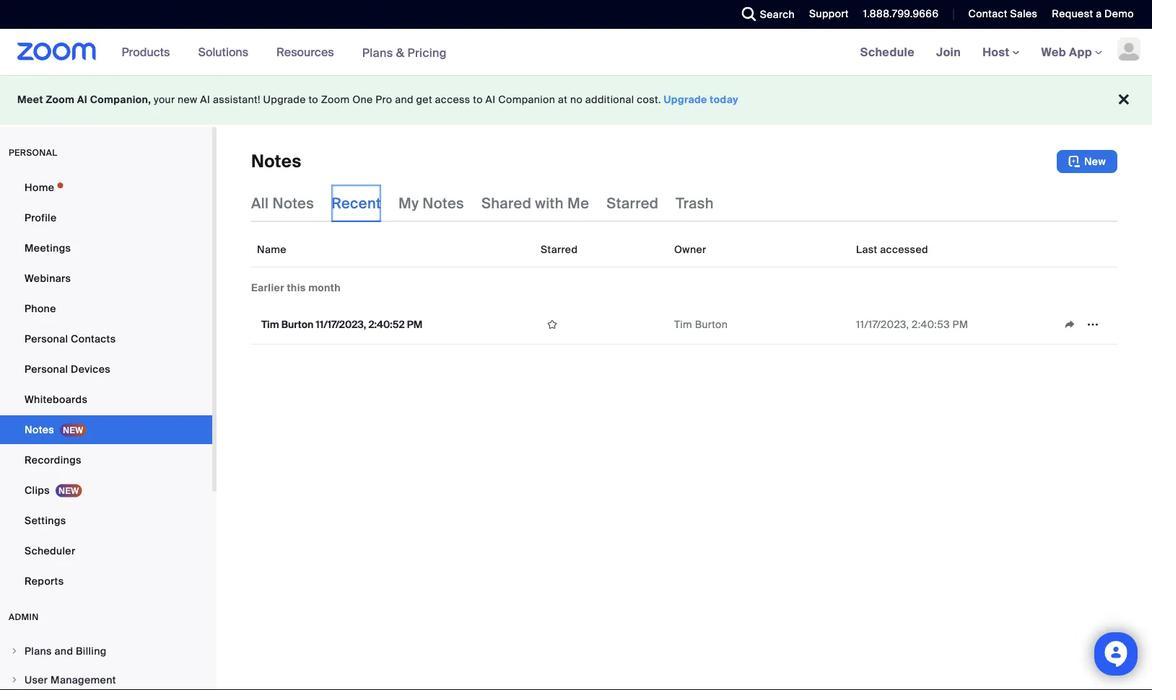 Task type: locate. For each thing, give the bounding box(es) containing it.
0 vertical spatial starred
[[607, 194, 659, 213]]

starred right the me on the top
[[607, 194, 659, 213]]

join
[[936, 44, 961, 60]]

plans inside 'menu item'
[[25, 645, 52, 658]]

search button
[[731, 0, 798, 29]]

sales
[[1010, 7, 1038, 21]]

2 tim from the left
[[674, 318, 692, 331]]

settings link
[[0, 507, 212, 536]]

starred inside tabs of all notes page tab list
[[607, 194, 659, 213]]

2:40:53
[[912, 318, 950, 331]]

0 horizontal spatial and
[[55, 645, 73, 658]]

&
[[396, 45, 405, 60]]

1 horizontal spatial 11/17/2023,
[[856, 318, 909, 331]]

companion
[[498, 93, 555, 106]]

notes up recordings
[[25, 423, 54, 437]]

products
[[122, 44, 170, 60]]

1 horizontal spatial burton
[[695, 318, 728, 331]]

tabs of all notes page tab list
[[251, 185, 714, 222]]

plans & pricing link
[[362, 45, 447, 60], [362, 45, 447, 60]]

0 horizontal spatial starred
[[541, 243, 578, 256]]

1 vertical spatial starred
[[541, 243, 578, 256]]

application
[[1058, 314, 1112, 336]]

0 vertical spatial and
[[395, 93, 414, 106]]

personal
[[25, 332, 68, 346], [25, 363, 68, 376]]

1 horizontal spatial tim
[[674, 318, 692, 331]]

pm right 2:40:52
[[407, 318, 422, 331]]

request a demo
[[1052, 7, 1134, 21]]

web app
[[1041, 44, 1092, 60]]

2 horizontal spatial ai
[[486, 93, 496, 106]]

plans right right icon
[[25, 645, 52, 658]]

1.888.799.9666
[[863, 7, 939, 21]]

upgrade today link
[[664, 93, 739, 106]]

ai
[[77, 93, 87, 106], [200, 93, 210, 106], [486, 93, 496, 106]]

plans
[[362, 45, 393, 60], [25, 645, 52, 658]]

0 horizontal spatial 11/17/2023,
[[316, 318, 366, 331]]

pro
[[376, 93, 392, 106]]

zoom left one on the top left of page
[[321, 93, 350, 106]]

0 vertical spatial personal
[[25, 332, 68, 346]]

ai right new
[[200, 93, 210, 106]]

notes right 'my'
[[423, 194, 464, 213]]

webinars link
[[0, 264, 212, 293]]

0 horizontal spatial plans
[[25, 645, 52, 658]]

last
[[856, 243, 878, 256]]

scheduler
[[25, 545, 75, 558]]

pm right 2:40:53
[[953, 318, 969, 331]]

phone
[[25, 302, 56, 315]]

webinars
[[25, 272, 71, 285]]

whiteboards link
[[0, 386, 212, 414]]

burton
[[281, 318, 314, 331], [695, 318, 728, 331]]

starred
[[607, 194, 659, 213], [541, 243, 578, 256]]

0 horizontal spatial zoom
[[46, 93, 75, 106]]

trash
[[676, 194, 714, 213]]

and
[[395, 93, 414, 106], [55, 645, 73, 658]]

0 horizontal spatial burton
[[281, 318, 314, 331]]

host button
[[983, 44, 1020, 60]]

to down resources dropdown button
[[309, 93, 318, 106]]

to right access
[[473, 93, 483, 106]]

personal contacts
[[25, 332, 116, 346]]

search
[[760, 8, 795, 21]]

tim
[[261, 318, 279, 331], [674, 318, 692, 331]]

1 horizontal spatial to
[[473, 93, 483, 106]]

earlier
[[251, 281, 284, 295]]

0 horizontal spatial to
[[309, 93, 318, 106]]

ai left companion,
[[77, 93, 87, 106]]

ai left companion at the left of the page
[[486, 93, 496, 106]]

1 vertical spatial plans
[[25, 645, 52, 658]]

1 horizontal spatial pm
[[953, 318, 969, 331]]

1 upgrade from the left
[[263, 93, 306, 106]]

to
[[309, 93, 318, 106], [473, 93, 483, 106]]

cost.
[[637, 93, 661, 106]]

billing
[[76, 645, 107, 658]]

personal up 'whiteboards'
[[25, 363, 68, 376]]

11/17/2023,
[[316, 318, 366, 331], [856, 318, 909, 331]]

tim burton
[[674, 318, 728, 331]]

personal down 'phone'
[[25, 332, 68, 346]]

tim inside button
[[261, 318, 279, 331]]

all
[[251, 194, 269, 213]]

notes inside personal menu menu
[[25, 423, 54, 437]]

me
[[567, 194, 589, 213]]

plans left &
[[362, 45, 393, 60]]

1 burton from the left
[[281, 318, 314, 331]]

demo
[[1105, 7, 1134, 21]]

zoom right meet
[[46, 93, 75, 106]]

1 pm from the left
[[407, 318, 422, 331]]

one
[[352, 93, 373, 106]]

2 11/17/2023, from the left
[[856, 318, 909, 331]]

0 horizontal spatial ai
[[77, 93, 87, 106]]

2 upgrade from the left
[[664, 93, 707, 106]]

reports
[[25, 575, 64, 588]]

1 horizontal spatial upgrade
[[664, 93, 707, 106]]

11/17/2023, down "month"
[[316, 318, 366, 331]]

notes right all
[[273, 194, 314, 213]]

3 ai from the left
[[486, 93, 496, 106]]

1 horizontal spatial plans
[[362, 45, 393, 60]]

pm
[[407, 318, 422, 331], [953, 318, 969, 331]]

1 zoom from the left
[[46, 93, 75, 106]]

new button
[[1057, 150, 1118, 173]]

11/17/2023, left 2:40:53
[[856, 318, 909, 331]]

1 to from the left
[[309, 93, 318, 106]]

1 horizontal spatial starred
[[607, 194, 659, 213]]

plans inside product information navigation
[[362, 45, 393, 60]]

month
[[308, 281, 341, 295]]

upgrade right cost.
[[664, 93, 707, 106]]

pm inside button
[[407, 318, 422, 331]]

pricing
[[408, 45, 447, 60]]

admin menu menu
[[0, 638, 212, 691]]

1 horizontal spatial and
[[395, 93, 414, 106]]

0 vertical spatial plans
[[362, 45, 393, 60]]

shared
[[482, 194, 532, 213]]

plans & pricing
[[362, 45, 447, 60]]

1 horizontal spatial ai
[[200, 93, 210, 106]]

0 horizontal spatial pm
[[407, 318, 422, 331]]

and left the billing
[[55, 645, 73, 658]]

product information navigation
[[111, 29, 458, 76]]

user management
[[25, 674, 116, 687]]

support link
[[798, 0, 852, 29], [809, 7, 849, 21]]

contact sales link
[[958, 0, 1041, 29], [968, 7, 1038, 21]]

notes
[[251, 151, 301, 173], [273, 194, 314, 213], [423, 194, 464, 213], [25, 423, 54, 437]]

1 11/17/2023, from the left
[[316, 318, 366, 331]]

plans and billing
[[25, 645, 107, 658]]

starred down with
[[541, 243, 578, 256]]

recent
[[331, 194, 381, 213]]

personal for personal contacts
[[25, 332, 68, 346]]

banner
[[0, 29, 1152, 76]]

notes link
[[0, 416, 212, 445]]

burton inside button
[[281, 318, 314, 331]]

upgrade down product information navigation
[[263, 93, 306, 106]]

1 horizontal spatial zoom
[[321, 93, 350, 106]]

1 personal from the top
[[25, 332, 68, 346]]

1.888.799.9666 button
[[852, 0, 942, 29], [863, 7, 939, 21]]

0 horizontal spatial tim
[[261, 318, 279, 331]]

1 vertical spatial and
[[55, 645, 73, 658]]

and left get
[[395, 93, 414, 106]]

contact sales
[[968, 7, 1038, 21]]

get
[[416, 93, 432, 106]]

clips
[[25, 484, 50, 497]]

earlier this month
[[251, 281, 341, 295]]

tim for tim burton 11/17/2023, 2:40:52 pm
[[261, 318, 279, 331]]

resources
[[277, 44, 334, 60]]

2 personal from the top
[[25, 363, 68, 376]]

meet zoom ai companion, your new ai assistant! upgrade to zoom one pro and get access to ai companion at no additional cost. upgrade today
[[17, 93, 739, 106]]

0 horizontal spatial upgrade
[[263, 93, 306, 106]]

1 tim from the left
[[261, 318, 279, 331]]

2 burton from the left
[[695, 318, 728, 331]]

meet
[[17, 93, 43, 106]]

1 vertical spatial personal
[[25, 363, 68, 376]]

burton for tim burton
[[695, 318, 728, 331]]

new
[[178, 93, 198, 106]]

host
[[983, 44, 1013, 60]]



Task type: describe. For each thing, give the bounding box(es) containing it.
meetings
[[25, 241, 71, 255]]

plans for plans and billing
[[25, 645, 52, 658]]

your
[[154, 93, 175, 106]]

2 ai from the left
[[200, 93, 210, 106]]

all notes
[[251, 194, 314, 213]]

11/17/2023, inside button
[[316, 318, 366, 331]]

and inside 'menu item'
[[55, 645, 73, 658]]

access
[[435, 93, 470, 106]]

zoom logo image
[[17, 43, 96, 61]]

personal for personal devices
[[25, 363, 68, 376]]

this
[[287, 281, 306, 295]]

management
[[51, 674, 116, 687]]

personal devices
[[25, 363, 110, 376]]

today
[[710, 93, 739, 106]]

a
[[1096, 7, 1102, 21]]

join link
[[926, 29, 972, 75]]

my
[[399, 194, 419, 213]]

devices
[[71, 363, 110, 376]]

2 pm from the left
[[953, 318, 969, 331]]

personal devices link
[[0, 355, 212, 384]]

schedule
[[860, 44, 915, 60]]

reports link
[[0, 567, 212, 596]]

with
[[535, 194, 564, 213]]

solutions button
[[198, 29, 255, 75]]

burton for tim burton 11/17/2023, 2:40:52 pm
[[281, 318, 314, 331]]

right image
[[10, 648, 19, 656]]

clips link
[[0, 476, 212, 505]]

share image
[[1058, 318, 1081, 331]]

banner containing products
[[0, 29, 1152, 76]]

plans for plans & pricing
[[362, 45, 393, 60]]

11/17/2023, 2:40:53 pm
[[856, 318, 969, 331]]

admin
[[9, 612, 39, 623]]

solutions
[[198, 44, 248, 60]]

home link
[[0, 173, 212, 202]]

settings
[[25, 514, 66, 528]]

scheduler link
[[0, 537, 212, 566]]

1 ai from the left
[[77, 93, 87, 106]]

companion,
[[90, 93, 151, 106]]

right image
[[10, 676, 19, 685]]

tim for tim burton
[[674, 318, 692, 331]]

web
[[1041, 44, 1066, 60]]

personal menu menu
[[0, 173, 212, 598]]

meetings navigation
[[849, 29, 1152, 76]]

contact
[[968, 7, 1008, 21]]

profile
[[25, 211, 57, 225]]

personal
[[9, 147, 57, 158]]

web app button
[[1041, 44, 1102, 60]]

tim burton 11/17/2023, 2:40:52 pm button
[[257, 315, 427, 334]]

owner
[[674, 243, 706, 256]]

recordings link
[[0, 446, 212, 475]]

2:40:52
[[369, 318, 405, 331]]

my notes
[[399, 194, 464, 213]]

products button
[[122, 29, 176, 75]]

profile picture image
[[1118, 38, 1141, 61]]

notes up all notes
[[251, 151, 301, 173]]

phone link
[[0, 295, 212, 323]]

new
[[1084, 155, 1106, 168]]

whiteboards
[[25, 393, 87, 406]]

request
[[1052, 7, 1093, 21]]

at
[[558, 93, 568, 106]]

tim burton 11/17/2023, 2:40:52 pm unstarred image
[[541, 318, 564, 331]]

contacts
[[71, 332, 116, 346]]

support
[[809, 7, 849, 21]]

no
[[570, 93, 583, 106]]

more options for tim burton 11/17/2023, 2:40:52 pm image
[[1081, 318, 1105, 331]]

name
[[257, 243, 287, 256]]

user management menu item
[[0, 667, 212, 691]]

2 zoom from the left
[[321, 93, 350, 106]]

additional
[[585, 93, 634, 106]]

home
[[25, 181, 54, 194]]

and inside meet zoom ai companion, footer
[[395, 93, 414, 106]]

resources button
[[277, 29, 340, 75]]

personal contacts link
[[0, 325, 212, 354]]

meetings link
[[0, 234, 212, 263]]

shared with me
[[482, 194, 589, 213]]

accessed
[[880, 243, 928, 256]]

last accessed
[[856, 243, 928, 256]]

recordings
[[25, 454, 81, 467]]

schedule link
[[849, 29, 926, 75]]

plans and billing menu item
[[0, 638, 212, 666]]

meet zoom ai companion, footer
[[0, 75, 1152, 125]]

assistant!
[[213, 93, 260, 106]]

user
[[25, 674, 48, 687]]

2 to from the left
[[473, 93, 483, 106]]

app
[[1069, 44, 1092, 60]]



Task type: vqa. For each thing, say whether or not it's contained in the screenshot.
Whiteboard Retention
no



